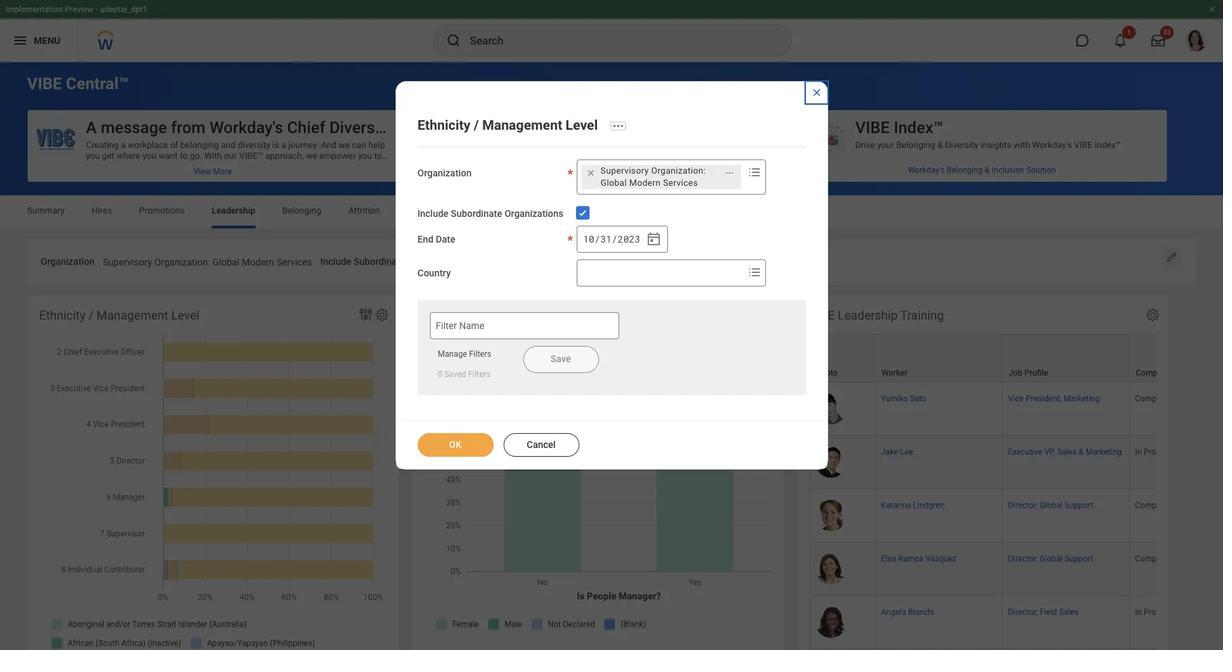 Task type: locate. For each thing, give the bounding box(es) containing it.
director, global support link
[[1009, 499, 1094, 511], [1009, 552, 1094, 564]]

with up outcomes
[[572, 237, 589, 248]]

and down with
[[200, 162, 214, 172]]

a down message
[[121, 140, 126, 150]]

1 in progress element from the top
[[1136, 445, 1177, 457]]

marketing inside "link"
[[1087, 448, 1123, 457]]

from up the go.
[[171, 118, 206, 137]]

people manager analysis element
[[412, 295, 784, 651]]

supervisory organization: global modern services inside main content
[[103, 257, 312, 268]]

supervisory organization: global modern services element
[[601, 165, 718, 189]]

end date
[[418, 234, 456, 245]]

1 vertical spatial supervisory
[[103, 257, 152, 268]]

main content
[[0, 62, 1224, 651]]

1 horizontal spatial level
[[566, 117, 598, 133]]

1 vertical spatial management
[[97, 308, 168, 323]]

0 horizontal spatial of
[[170, 140, 178, 150]]

1 creating from the left
[[86, 140, 119, 150]]

of up want
[[170, 140, 178, 150]]

workday's up solution
[[1033, 140, 1073, 150]]

and up with
[[221, 140, 236, 150]]

Country field
[[578, 261, 745, 286]]

people's
[[293, 162, 325, 172]]

workday's belonging & inclusion solution
[[909, 166, 1057, 175]]

belonging inside creating belonging and diversity in the workplace with vibe™ how do you create a culture of belonging and turn intent into impactful actions? in this webinar, we share our strategies for valuing inclusion, belonging, and equity for all and show how our solutions can help you enable change.
[[506, 140, 545, 150]]

a
[[86, 118, 97, 137]]

1 completed element from the top
[[1136, 392, 1175, 404]]

1 vertical spatial include
[[321, 256, 352, 267]]

belonging up the go.
[[181, 140, 219, 150]]

supervisory inside text field
[[103, 257, 152, 268]]

assess
[[742, 237, 770, 248]]

prompts image down assess
[[747, 265, 763, 281]]

0 horizontal spatial change.
[[471, 183, 502, 193]]

modern inside supervisory organization: global modern services text field
[[242, 257, 274, 268]]

prompts image for organization
[[747, 164, 763, 180]]

vp,
[[1045, 448, 1056, 457]]

include subordinate organizations down end
[[321, 256, 467, 267]]

change. down discover on the top of page
[[658, 248, 689, 258]]

progress
[[1145, 448, 1177, 457], [1145, 608, 1177, 618]]

leaders
[[627, 237, 656, 248]]

creating inside the creating a workplace of belonging and diversity is a journey. and we can help you get where you want to go. with our vibe™ approach, we empower you to gauge everything from hiring and promotions to your people's sense of belonging—so you can see where you stand and then take action.
[[86, 140, 119, 150]]

carin
[[450, 118, 488, 137]]

support up director, field sales link
[[1065, 555, 1094, 564]]

in right role
[[729, 227, 736, 237]]

director, global support link down vp,
[[1009, 499, 1094, 511]]

against
[[531, 248, 560, 258]]

1 vertical spatial ethnicity
[[39, 308, 86, 323]]

role
[[712, 227, 726, 237]]

2 prompts image from the top
[[747, 265, 763, 281]]

2 creating from the left
[[471, 140, 504, 150]]

enable
[[743, 173, 769, 183]]

date
[[436, 234, 456, 245]]

2 horizontal spatial of
[[582, 151, 590, 161]]

create down accelerate
[[654, 302, 679, 312]]

you
[[86, 151, 100, 161], [143, 151, 157, 161], [358, 151, 372, 161], [503, 151, 517, 161], [143, 173, 157, 183], [217, 173, 231, 183], [727, 173, 741, 183]]

tab list
[[14, 196, 1210, 229]]

a right is
[[282, 140, 286, 150]]

a message from workday's chief diversity officer carin taylor
[[86, 118, 536, 137]]

1 director, from the top
[[1009, 501, 1038, 511]]

1 vertical spatial completed element
[[1136, 499, 1175, 511]]

4 row from the top
[[810, 490, 1224, 543]]

our up show
[[604, 162, 617, 172]]

where down hiring
[[192, 173, 215, 183]]

prompts image for country
[[747, 265, 763, 281]]

with
[[667, 140, 683, 150], [1014, 140, 1031, 150], [572, 237, 589, 248]]

director, left field
[[1009, 608, 1038, 618]]

drive
[[856, 140, 876, 150]]

row containing katarina lindgren
[[810, 490, 1224, 543]]

change
[[718, 302, 747, 312]]

row containing angela bianchi
[[810, 597, 1224, 650]]

and
[[221, 140, 236, 150], [547, 140, 562, 150], [633, 151, 647, 161], [200, 162, 214, 172], [258, 173, 272, 183], [513, 173, 528, 183], [580, 173, 595, 183], [593, 227, 608, 237], [658, 237, 672, 248], [604, 248, 618, 258], [645, 291, 660, 302], [533, 313, 547, 323]]

organization inside main content
[[41, 256, 95, 267]]

lee
[[901, 448, 914, 457]]

/
[[474, 117, 479, 133], [595, 233, 601, 246], [612, 233, 618, 246], [89, 308, 94, 323]]

completed for katarina lindgren
[[1136, 501, 1175, 511]]

how inside creating belonging and diversity in the workplace with vibe™ how do you create a culture of belonging and turn intent into impactful actions? in this webinar, we share our strategies for valuing inclusion, belonging, and equity for all and show how our solutions can help you enable change.
[[620, 173, 637, 183]]

supervisory down hires
[[103, 257, 152, 268]]

create inside uniting at workday for social justice we're taking action to examine our practices and accelerate progress in our company. learn how we're working together to create systemic change both within workday and externally. read blog
[[654, 302, 679, 312]]

ways
[[710, 237, 730, 248]]

profile logan mcneil element
[[1178, 26, 1216, 55]]

director, down executive
[[1009, 501, 1038, 511]]

index™ up efforts
[[1096, 140, 1122, 150]]

your inside the creating a workplace of belonging and diversity is a journey. and we can help you get where you want to go. with our vibe™ approach, we empower you to gauge everything from hiring and promotions to your people's sense of belonging—so you can see where you stand and then take action.
[[274, 162, 291, 172]]

go.
[[190, 151, 202, 161]]

0 vertical spatial where
[[117, 151, 140, 161]]

2 vertical spatial in
[[1136, 608, 1143, 618]]

of inside creating belonging and diversity in the workplace with vibe™ how do you create a culture of belonging and turn intent into impactful actions? in this webinar, we share our strategies for valuing inclusion, belonging, and equity for all and show how our solutions can help you enable change.
[[582, 151, 590, 161]]

the down companies, at the top left of page
[[525, 237, 537, 248]]

0 vertical spatial completed
[[1136, 394, 1175, 404]]

2 row from the top
[[810, 383, 1224, 436]]

1 vertical spatial change.
[[658, 248, 689, 258]]

sales inside "link"
[[1058, 448, 1078, 457]]

for up solutions
[[660, 162, 671, 172]]

diversity inside creating belonging and diversity in the workplace with vibe™ how do you create a culture of belonging and turn intent into impactful actions? in this webinar, we share our strategies for valuing inclusion, belonging, and equity for all and show how our solutions can help you enable change.
[[564, 140, 597, 150]]

belonging up show
[[592, 151, 631, 161]]

in for angela bianchi
[[1136, 608, 1143, 618]]

level
[[566, 117, 598, 133], [171, 308, 200, 323]]

in up change
[[742, 291, 749, 302]]

0 vertical spatial ethnicity
[[418, 117, 471, 133]]

yumiko sato link
[[882, 392, 927, 404]]

2 director, global support from the top
[[1009, 555, 1094, 564]]

how up join
[[495, 227, 512, 237]]

0 vertical spatial director, global support
[[1009, 501, 1094, 511]]

3 completed from the top
[[1136, 555, 1175, 564]]

employee's photo (katarina lindgren) image
[[816, 501, 847, 532]]

a up webinar, at the left top
[[546, 151, 551, 161]]

0 vertical spatial supervisory organization: global modern services
[[601, 166, 706, 188]]

you down promotions
[[217, 173, 231, 183]]

and up culture
[[547, 140, 562, 150]]

play
[[687, 227, 703, 237]]

services for supervisory organization: global modern services element
[[664, 178, 698, 188]]

2 horizontal spatial in
[[742, 291, 749, 302]]

a
[[121, 140, 126, 150], [282, 140, 286, 150], [546, 151, 551, 161], [705, 227, 710, 237]]

learn down action
[[511, 302, 533, 312]]

sales for vp,
[[1058, 448, 1078, 457]]

employee's photo (angela bianchi) image
[[816, 608, 847, 639]]

supervisory down workplace
[[601, 166, 649, 176]]

creating belonging and diversity in the workplace with vibe™ how do you create a culture of belonging and turn intent into impactful actions? in this webinar, we share our strategies for valuing inclusion, belonging, and equity for all and show how our solutions can help you enable change.
[[471, 140, 769, 193]]

1 vertical spatial workday's
[[1033, 140, 1073, 150]]

prompts image
[[747, 164, 763, 180], [747, 265, 763, 281]]

& inside "link"
[[985, 166, 990, 175]]

global inside text field
[[213, 257, 240, 268]]

services inside text field
[[277, 257, 312, 268]]

0 vertical spatial sales
[[1058, 448, 1078, 457]]

to right empower
[[374, 151, 382, 161]]

inbox large image
[[1152, 34, 1166, 47]]

want
[[159, 151, 178, 161]]

& up culture
[[548, 118, 558, 137]]

6 row from the top
[[810, 597, 1224, 650]]

0 vertical spatial create
[[519, 151, 544, 161]]

to up hiring
[[180, 151, 188, 161]]

path
[[567, 216, 585, 226]]

to right 'ways'
[[732, 237, 740, 248]]

2 horizontal spatial we
[[566, 162, 578, 172]]

in progress for director, field sales
[[1136, 608, 1177, 618]]

1 vertical spatial how
[[495, 227, 512, 237]]

change. inside coming together on the path to equality learn how companies, leaders, and organizations each play a role in building equality. join the webinar with workday leaders and discover ways to assess your intentions against outcomes and drive real change.
[[658, 248, 689, 258]]

director, global support down vp,
[[1009, 501, 1094, 511]]

0 horizontal spatial include
[[321, 256, 352, 267]]

1 vertical spatial from
[[155, 162, 173, 172]]

learn down coming
[[471, 227, 493, 237]]

0 horizontal spatial ethnicity
[[39, 308, 86, 323]]

support for elsa ramos vásquez
[[1065, 555, 1094, 564]]

support
[[1065, 501, 1094, 511], [1065, 555, 1094, 564]]

organization: inside text field
[[155, 257, 210, 268]]

0 horizontal spatial learn
[[471, 227, 493, 237]]

status
[[1181, 369, 1204, 378]]

3 completed element from the top
[[1136, 552, 1175, 564]]

& right vp,
[[1080, 448, 1085, 457]]

1 director, global support from the top
[[1009, 501, 1094, 511]]

learn inside coming together on the path to equality learn how companies, leaders, and organizations each play a role in building equality. join the webinar with workday leaders and discover ways to assess your intentions against outcomes and drive real change.
[[471, 227, 493, 237]]

leadership
[[694, 118, 774, 137], [212, 206, 255, 216], [838, 308, 898, 323]]

filters inside popup button
[[469, 370, 491, 379]]

the down belonging & diversity thought leadership
[[609, 140, 621, 150]]

prompts image right related actions icon
[[747, 164, 763, 180]]

social
[[560, 281, 584, 291]]

2 vertical spatial in
[[742, 291, 749, 302]]

in inside coming together on the path to equality learn how companies, leaders, and organizations each play a role in building equality. join the webinar with workday leaders and discover ways to assess your intentions against outcomes and drive real change.
[[729, 227, 736, 237]]

0 horizontal spatial vibe™
[[239, 151, 263, 161]]

check small image
[[575, 205, 592, 221]]

completed element for elsa ramos vásquez
[[1136, 552, 1175, 564]]

leaders,
[[561, 227, 591, 237]]

belonging down take
[[283, 206, 322, 216]]

1 vertical spatial director,
[[1009, 555, 1038, 564]]

belonging up do
[[471, 118, 544, 137]]

organization element
[[103, 248, 312, 273]]

worker button
[[876, 335, 1003, 382]]

0 vertical spatial workday's
[[210, 118, 283, 137]]

vibe for vibe central™
[[27, 74, 62, 93]]

0 vertical spatial director,
[[1009, 501, 1038, 511]]

1 horizontal spatial ethnicity / management level
[[418, 117, 598, 133]]

2 vertical spatial your
[[471, 248, 488, 258]]

job
[[1009, 369, 1023, 378]]

0 horizontal spatial supervisory organization: global modern services
[[103, 257, 312, 268]]

organization down how
[[418, 168, 472, 178]]

how down strategies
[[620, 173, 637, 183]]

supervisory organization: global modern services, press delete to clear value. option
[[582, 165, 742, 189]]

for left all
[[556, 173, 567, 183]]

0 vertical spatial modern
[[630, 178, 661, 188]]

vibe™ up into
[[685, 140, 709, 150]]

1 horizontal spatial subordinate
[[451, 208, 503, 219]]

measure relative performance to focus belonging & diversity efforts
[[856, 162, 1125, 172]]

0 vertical spatial the
[[609, 140, 621, 150]]

2 horizontal spatial workday's
[[1033, 140, 1073, 150]]

filters
[[469, 350, 492, 360], [469, 370, 491, 379]]

2 progress from the top
[[1145, 608, 1177, 618]]

supervisory for supervisory organization: global modern services text field on the left of page
[[103, 257, 152, 268]]

supervisory for supervisory organization: global modern services element
[[601, 166, 649, 176]]

can
[[352, 140, 367, 150], [159, 173, 173, 183], [692, 173, 706, 183]]

subordinate down attrition
[[354, 256, 405, 267]]

coming
[[471, 216, 501, 226]]

director, global support link for elsa ramos vásquez
[[1009, 552, 1094, 564]]

1 vertical spatial director, global support link
[[1009, 552, 1094, 564]]

analysis
[[516, 308, 561, 323]]

1 horizontal spatial creating
[[471, 140, 504, 150]]

0 horizontal spatial services
[[277, 257, 312, 268]]

1 vertical spatial in
[[729, 227, 736, 237]]

2 director, from the top
[[1009, 555, 1038, 564]]

our
[[224, 151, 237, 161], [604, 162, 617, 172], [639, 173, 652, 183], [592, 291, 605, 302], [751, 291, 764, 302]]

1 director, global support link from the top
[[1009, 499, 1094, 511]]

2 in progress element from the top
[[1136, 606, 1177, 618]]

supervisory inside option
[[601, 166, 649, 176]]

your down equality.
[[471, 248, 488, 258]]

belonging down 'drive your belonging & diversity insights with workday's vibe index™'
[[947, 166, 983, 175]]

externally.
[[549, 313, 589, 323]]

index™
[[894, 118, 944, 137], [1096, 140, 1122, 150]]

elsa ramos vásquez
[[882, 555, 957, 564]]

0 vertical spatial workday
[[591, 237, 625, 248]]

3 director, from the top
[[1009, 608, 1038, 618]]

1 row from the top
[[810, 334, 1224, 383]]

edit image
[[1166, 251, 1179, 265]]

5 row from the top
[[810, 543, 1224, 597]]

1 in progress from the top
[[1136, 448, 1177, 457]]

0 vertical spatial index™
[[894, 118, 944, 137]]

can down valuing
[[692, 173, 706, 183]]

discover
[[675, 237, 708, 248]]

vibe leadership training
[[810, 308, 945, 323]]

director, field sales
[[1009, 608, 1079, 618]]

2 vertical spatial how
[[535, 302, 552, 312]]

of right sense
[[352, 162, 360, 172]]

1 vertical spatial support
[[1065, 555, 1094, 564]]

marketing right vp,
[[1087, 448, 1123, 457]]

employee's photo (jake lee) image
[[816, 447, 847, 478]]

journey.
[[289, 140, 319, 150]]

workday's down vibe index™ at the top right of the page
[[909, 166, 945, 175]]

marketing right president,
[[1064, 394, 1101, 404]]

workday inside coming together on the path to equality learn how companies, leaders, and organizations each play a role in building equality. join the webinar with workday leaders and discover ways to assess your intentions against outcomes and drive real change.
[[591, 237, 625, 248]]

with up intent
[[667, 140, 683, 150]]

strategies
[[619, 162, 658, 172]]

help right and
[[369, 140, 385, 150]]

1 progress from the top
[[1145, 448, 1177, 457]]

we up people's
[[306, 151, 317, 161]]

belonging & diversity thought leadership
[[471, 118, 774, 137]]

1 vertical spatial prompts image
[[747, 265, 763, 281]]

1 vertical spatial create
[[654, 302, 679, 312]]

2023
[[618, 233, 641, 246]]

management inside ethnicity / management level dialog
[[483, 117, 563, 133]]

/ inside ethnicity / management level element
[[89, 308, 94, 323]]

in inside creating belonging and diversity in the workplace with vibe™ how do you create a culture of belonging and turn intent into impactful actions? in this webinar, we share our strategies for valuing inclusion, belonging, and equity for all and show how our solutions can help you enable change.
[[506, 162, 513, 172]]

0 horizontal spatial create
[[519, 151, 544, 161]]

organization down summary at the top of the page
[[41, 256, 95, 267]]

can left "see"
[[159, 173, 173, 183]]

and down action
[[533, 313, 547, 323]]

we up all
[[566, 162, 578, 172]]

you down inclusion,
[[727, 173, 741, 183]]

2 completed from the top
[[1136, 501, 1175, 511]]

organization inside ethnicity / management level dialog
[[418, 168, 472, 178]]

2 director, global support link from the top
[[1009, 552, 1094, 564]]

completion status button
[[1131, 335, 1223, 382]]

vice president, marketing link
[[1009, 392, 1101, 404]]

1 support from the top
[[1065, 501, 1094, 511]]

saved
[[445, 370, 467, 379]]

create up this
[[519, 151, 544, 161]]

completed element
[[1136, 392, 1175, 404], [1136, 499, 1175, 511], [1136, 552, 1175, 564]]

0 horizontal spatial organization:
[[155, 257, 210, 268]]

belonging
[[471, 118, 544, 137], [506, 140, 545, 150], [897, 140, 936, 150], [1014, 162, 1053, 172], [947, 166, 983, 175], [283, 206, 322, 216]]

and down country field
[[645, 291, 660, 302]]

0 vertical spatial support
[[1065, 501, 1094, 511]]

1 horizontal spatial we
[[339, 140, 350, 150]]

0 horizontal spatial where
[[117, 151, 140, 161]]

leadership up photo popup button
[[838, 308, 898, 323]]

2 in progress from the top
[[1136, 608, 1177, 618]]

filters up 0 saved filters
[[469, 350, 492, 360]]

1 horizontal spatial vibe™
[[685, 140, 709, 150]]

0 horizontal spatial creating
[[86, 140, 119, 150]]

coming together on the path to equality learn how companies, leaders, and organizations each play a role in building equality. join the webinar with workday leaders and discover ways to assess your intentions against outcomes and drive real change.
[[471, 216, 770, 258]]

modern inside supervisory organization: global modern services element
[[630, 178, 661, 188]]

progress for director, field sales
[[1145, 608, 1177, 618]]

1 vertical spatial where
[[192, 173, 215, 183]]

completed element for yumiko sato
[[1136, 392, 1175, 404]]

in progress element for executive vp, sales & marketing
[[1136, 445, 1177, 457]]

impactful
[[709, 151, 746, 161]]

vibe™ down diversity
[[239, 151, 263, 161]]

row
[[810, 334, 1224, 383], [810, 383, 1224, 436], [810, 436, 1224, 490], [810, 490, 1224, 543], [810, 543, 1224, 597], [810, 597, 1224, 650]]

and down this
[[513, 173, 528, 183]]

1 prompts image from the top
[[747, 164, 763, 180]]

1 horizontal spatial organization:
[[652, 166, 706, 176]]

1 horizontal spatial ethnicity
[[418, 117, 471, 133]]

0 vertical spatial from
[[171, 118, 206, 137]]

1 horizontal spatial your
[[471, 248, 488, 258]]

include up end date
[[418, 208, 449, 219]]

2 vertical spatial the
[[525, 237, 537, 248]]

modern for supervisory organization: global modern services text field on the left of page
[[242, 257, 274, 268]]

include inside ethnicity / management level dialog
[[418, 208, 449, 219]]

vibe for vibe index™
[[856, 118, 890, 137]]

calendar image
[[646, 232, 663, 248]]

director, global support up director, field sales link
[[1009, 555, 1094, 564]]

0 vertical spatial prompts image
[[747, 164, 763, 180]]

you up gauge
[[86, 151, 100, 161]]

1 vertical spatial leadership
[[212, 206, 255, 216]]

measure
[[856, 162, 890, 172]]

we up empower
[[339, 140, 350, 150]]

2 horizontal spatial your
[[878, 140, 895, 150]]

your
[[878, 140, 895, 150], [274, 162, 291, 172], [471, 248, 488, 258]]

notifications large image
[[1114, 34, 1128, 47]]

organization: inside option
[[652, 166, 706, 176]]

subordinate inside ethnicity / management level dialog
[[451, 208, 503, 219]]

webinar,
[[532, 162, 564, 172]]

change.
[[471, 183, 502, 193], [658, 248, 689, 258]]

leadership up impactful
[[694, 118, 774, 137]]

2 horizontal spatial can
[[692, 173, 706, 183]]

1 vertical spatial in
[[1136, 448, 1143, 457]]

0 vertical spatial in
[[600, 140, 607, 150]]

1 horizontal spatial belonging
[[592, 151, 631, 161]]

10
[[584, 233, 595, 246]]

supervisory organization: global modern services for supervisory organization: global modern services text field on the left of page
[[103, 257, 312, 268]]

change. down belonging,
[[471, 183, 502, 193]]

ethnicity / management level inside main content
[[39, 308, 200, 323]]

bianchi
[[909, 608, 935, 618]]

central™
[[66, 74, 129, 93]]

our inside the creating a workplace of belonging and diversity is a journey. and we can help you get where you want to go. with our vibe™ approach, we empower you to gauge everything from hiring and promotions to your people's sense of belonging—so you can see where you stand and then take action.
[[224, 151, 237, 161]]

jake lee
[[882, 448, 914, 457]]

how inside coming together on the path to equality learn how companies, leaders, and organizations each play a role in building equality. join the webinar with workday leaders and discover ways to assess your intentions against outcomes and drive real change.
[[495, 227, 512, 237]]

vibe™
[[685, 140, 709, 150], [239, 151, 263, 161]]

3 row from the top
[[810, 436, 1224, 490]]

with inside creating belonging and diversity in the workplace with vibe™ how do you create a culture of belonging and turn intent into impactful actions? in this webinar, we share our strategies for valuing inclusion, belonging, and equity for all and show how our solutions can help you enable change.
[[667, 140, 683, 150]]

0 vertical spatial in progress element
[[1136, 445, 1177, 457]]

1 horizontal spatial how
[[535, 302, 552, 312]]

2 horizontal spatial the
[[609, 140, 621, 150]]

1 vertical spatial the
[[552, 216, 565, 226]]

1 vertical spatial completed
[[1136, 501, 1175, 511]]

in inside creating belonging and diversity in the workplace with vibe™ how do you create a culture of belonging and turn intent into impactful actions? in this webinar, we share our strategies for valuing inclusion, belonging, and equity for all and show how our solutions can help you enable change.
[[600, 140, 607, 150]]

0 horizontal spatial in
[[600, 140, 607, 150]]

services inside option
[[664, 178, 698, 188]]

2 vertical spatial completed element
[[1136, 552, 1175, 564]]

1 horizontal spatial workday's
[[909, 166, 945, 175]]

workday's up diversity
[[210, 118, 283, 137]]

0 vertical spatial management
[[483, 117, 563, 133]]

director, for katarina lindgren
[[1009, 501, 1038, 511]]

organization: down promotions
[[155, 257, 210, 268]]

justice
[[586, 281, 614, 291]]

diversity up culture
[[564, 140, 597, 150]]

photo
[[817, 369, 838, 378]]

for
[[660, 162, 671, 172], [556, 173, 567, 183], [546, 281, 558, 291]]

2 completed element from the top
[[1136, 499, 1175, 511]]

modern for supervisory organization: global modern services element
[[630, 178, 661, 188]]

2 support from the top
[[1065, 555, 1094, 564]]

employee's photo (yumiko sato) image
[[816, 394, 847, 425]]

director, global support link up director, field sales link
[[1009, 552, 1094, 564]]

0 vertical spatial completed element
[[1136, 392, 1175, 404]]

0 vertical spatial supervisory
[[601, 166, 649, 176]]

completed element for katarina lindgren
[[1136, 499, 1175, 511]]

subordinate up equality.
[[451, 208, 503, 219]]

creating inside creating belonging and diversity in the workplace with vibe™ how do you create a culture of belonging and turn intent into impactful actions? in this webinar, we share our strategies for valuing inclusion, belonging, and equity for all and show how our solutions can help you enable change.
[[471, 140, 504, 150]]

create inside creating belonging and diversity in the workplace with vibe™ how do you create a culture of belonging and turn intent into impactful actions? in this webinar, we share our strategies for valuing inclusion, belonging, and equity for all and show how our solutions can help you enable change.
[[519, 151, 544, 161]]

belonging—so
[[86, 173, 141, 183]]

organizations up country
[[408, 256, 467, 267]]

0 saved filters link
[[438, 370, 491, 379]]

executive vp, sales & marketing link
[[1009, 445, 1123, 457]]

supervisory organization: global modern services inside option
[[601, 166, 706, 188]]

our up promotions
[[224, 151, 237, 161]]

2 horizontal spatial leadership
[[838, 308, 898, 323]]

systemic
[[681, 302, 716, 312]]

director, field sales link
[[1009, 606, 1079, 618]]

efforts
[[1099, 162, 1125, 172]]

2 vertical spatial for
[[546, 281, 558, 291]]

1 horizontal spatial create
[[654, 302, 679, 312]]

in progress element
[[1136, 445, 1177, 457], [1136, 606, 1177, 618]]

1 vertical spatial supervisory organization: global modern services
[[103, 257, 312, 268]]

to down approach,
[[264, 162, 271, 172]]

vice
[[1009, 394, 1025, 404]]

of up share
[[582, 151, 590, 161]]

belonging inside tab list
[[283, 206, 322, 216]]

in progress for executive vp, sales & marketing
[[1136, 448, 1177, 457]]

1 vertical spatial subordinate
[[354, 256, 405, 267]]

1 horizontal spatial with
[[667, 140, 683, 150]]

our down justice
[[592, 291, 605, 302]]

vibe inside "vibe leadership training" element
[[810, 308, 835, 323]]

1 vertical spatial sales
[[1060, 608, 1079, 618]]

progress
[[705, 291, 739, 302]]

sales right field
[[1060, 608, 1079, 618]]

2 vertical spatial workday
[[497, 313, 530, 323]]

1 vertical spatial level
[[171, 308, 200, 323]]

vibe leadership training element
[[798, 295, 1224, 651]]

1 completed from the top
[[1136, 394, 1175, 404]]

2 vertical spatial director,
[[1009, 608, 1038, 618]]

supervisory organization: global modern services for supervisory organization: global modern services element
[[601, 166, 706, 188]]

for left social
[[546, 281, 558, 291]]

the inside creating belonging and diversity in the workplace with vibe™ how do you create a culture of belonging and turn intent into impactful actions? in this webinar, we share our strategies for valuing inclusion, belonging, and equity for all and show how our solutions can help you enable change.
[[609, 140, 621, 150]]

0 vertical spatial organization:
[[652, 166, 706, 176]]

& left inclusion at right
[[985, 166, 990, 175]]



Task type: vqa. For each thing, say whether or not it's contained in the screenshot.
global within the option
yes



Task type: describe. For each thing, give the bounding box(es) containing it.
our down strategies
[[639, 173, 652, 183]]

2 horizontal spatial with
[[1014, 140, 1031, 150]]

workday's belonging & inclusion solution link
[[798, 160, 1168, 181]]

Supervisory Organization: Global Modern Services text field
[[103, 249, 312, 272]]

1 horizontal spatial where
[[192, 173, 215, 183]]

show
[[597, 173, 618, 183]]

and left then
[[258, 173, 272, 183]]

01/01/2022 text field
[[549, 249, 599, 272]]

include subordinate organizations inside ethnicity / management level dialog
[[418, 208, 564, 219]]

how inside uniting at workday for social justice we're taking action to examine our practices and accelerate progress in our company. learn how we're working together to create systemic change both within workday and externally. read blog
[[535, 302, 552, 312]]

diversity up share
[[562, 118, 625, 137]]

attrition
[[349, 206, 380, 216]]

support for katarina lindgren
[[1065, 501, 1094, 511]]

everything
[[112, 162, 153, 172]]

workday's inside "link"
[[909, 166, 945, 175]]

0 horizontal spatial workday's
[[210, 118, 283, 137]]

job profile
[[1009, 369, 1049, 378]]

accelerate
[[662, 291, 703, 302]]

ok button
[[418, 433, 494, 457]]

close environment banner image
[[1209, 5, 1217, 13]]

management inside ethnicity / management level element
[[97, 308, 168, 323]]

jake
[[882, 448, 899, 457]]

working
[[576, 302, 607, 312]]

a inside coming together on the path to equality learn how companies, leaders, and organizations each play a role in building equality. join the webinar with workday leaders and discover ways to assess your intentions against outcomes and drive real change.
[[705, 227, 710, 237]]

elsa ramos vásquez link
[[882, 552, 957, 564]]

ethnicity / management level inside dialog
[[418, 117, 598, 133]]

start date element
[[549, 248, 599, 273]]

you down workplace
[[143, 151, 157, 161]]

& up performance
[[938, 140, 944, 150]]

country
[[418, 268, 451, 279]]

workplace
[[128, 140, 168, 150]]

katarina lindgren
[[882, 501, 945, 511]]

vice president, marketing
[[1009, 394, 1101, 404]]

read
[[471, 324, 491, 334]]

hires
[[92, 206, 112, 216]]

companies,
[[514, 227, 559, 237]]

sales for field
[[1060, 608, 1079, 618]]

creating a workplace of belonging and diversity is a journey. and we can help you get where you want to go. with our vibe™ approach, we empower you to gauge everything from hiring and promotions to your people's sense of belonging—so you can see where you stand and then take action.
[[86, 140, 385, 183]]

and down 10 / 31 / 2023 at top
[[604, 248, 618, 258]]

and up strategies
[[633, 151, 647, 161]]

global inside option
[[601, 178, 627, 188]]

together
[[503, 216, 538, 226]]

organizations inside ethnicity / management level dialog
[[505, 208, 564, 219]]

photo button
[[811, 335, 876, 382]]

1 vertical spatial workday
[[510, 281, 544, 291]]

you down the everything
[[143, 173, 157, 183]]

relative
[[892, 162, 923, 172]]

More (1) text field
[[615, 249, 651, 272]]

1 vertical spatial index™
[[1096, 140, 1122, 150]]

completion
[[1137, 369, 1179, 378]]

ethnicity inside ethnicity / management level dialog
[[418, 117, 471, 133]]

manage filters
[[438, 350, 492, 360]]

angela bianchi
[[882, 608, 935, 618]]

more (1)
[[615, 257, 651, 268]]

we're
[[554, 302, 574, 312]]

0 horizontal spatial can
[[159, 173, 173, 183]]

1 horizontal spatial of
[[352, 162, 360, 172]]

your inside coming together on the path to equality learn how companies, leaders, and organizations each play a role in building equality. join the webinar with workday leaders and discover ways to assess your intentions against outcomes and drive real change.
[[471, 248, 488, 258]]

officer
[[397, 118, 446, 137]]

learn inside uniting at workday for social justice we're taking action to examine our practices and accelerate progress in our company. learn how we're working together to create systemic change both within workday and externally. read blog
[[511, 302, 533, 312]]

level inside dialog
[[566, 117, 598, 133]]

implementation preview -   adeptai_dpt1 banner
[[0, 0, 1224, 62]]

organization: for supervisory organization: global modern services text field on the left of page
[[155, 257, 210, 268]]

ethnicity / management level element
[[27, 295, 399, 651]]

vibe™ inside creating belonging and diversity in the workplace with vibe™ how do you create a culture of belonging and turn intent into impactful actions? in this webinar, we share our strategies for valuing inclusion, belonging, and equity for all and show how our solutions can help you enable change.
[[685, 140, 709, 150]]

diversity up performance
[[946, 140, 979, 150]]

chief
[[287, 118, 326, 137]]

help inside creating belonging and diversity in the workplace with vibe™ how do you create a culture of belonging and turn intent into impactful actions? in this webinar, we share our strategies for valuing inclusion, belonging, and equity for all and show how our solutions can help you enable change.
[[709, 173, 725, 183]]

director, global support for katarina lindgren
[[1009, 501, 1094, 511]]

services for supervisory organization: global modern services text field on the left of page
[[277, 257, 312, 268]]

2 vertical spatial leadership
[[838, 308, 898, 323]]

to right together
[[644, 302, 652, 312]]

belonging inside the creating a workplace of belonging and diversity is a journey. and we can help you get where you want to go. with our vibe™ approach, we empower you to gauge everything from hiring and promotions to your people's sense of belonging—so you can see where you stand and then take action.
[[181, 140, 219, 150]]

organization: for supervisory organization: global modern services element
[[652, 166, 706, 176]]

31
[[601, 233, 612, 246]]

end date group
[[577, 226, 669, 253]]

actions?
[[471, 162, 504, 172]]

progress for executive vp, sales & marketing
[[1145, 448, 1177, 457]]

adeptai_dpt1
[[100, 5, 147, 14]]

change. inside creating belonging and diversity in the workplace with vibe™ how do you create a culture of belonging and turn intent into impactful actions? in this webinar, we share our strategies for valuing inclusion, belonging, and equity for all and show how our solutions can help you enable change.
[[471, 183, 502, 193]]

on
[[540, 216, 550, 226]]

join
[[506, 237, 522, 248]]

tab list containing summary
[[14, 196, 1210, 229]]

and down share
[[580, 173, 595, 183]]

profile
[[1025, 369, 1049, 378]]

leadership inside tab list
[[212, 206, 255, 216]]

& inside "link"
[[1080, 448, 1085, 457]]

level inside main content
[[171, 308, 200, 323]]

diversity left efforts
[[1063, 162, 1096, 172]]

belonging,
[[471, 173, 511, 183]]

you right empower
[[358, 151, 372, 161]]

jake lee link
[[882, 445, 914, 457]]

we inside creating belonging and diversity in the workplace with vibe™ how do you create a culture of belonging and turn intent into impactful actions? in this webinar, we share our strategies for valuing inclusion, belonging, and equity for all and show how our solutions can help you enable change.
[[566, 162, 578, 172]]

vásquez
[[926, 555, 957, 564]]

diversity up empower
[[330, 118, 393, 137]]

creating for creating belonging and diversity in the workplace with vibe™ how do you create a culture of belonging and turn intent into impactful actions? in this webinar, we share our strategies for valuing inclusion, belonging, and equity for all and show how our solutions can help you enable change.
[[471, 140, 504, 150]]

executive
[[1009, 448, 1043, 457]]

equity
[[530, 173, 554, 183]]

row containing jake lee
[[810, 436, 1224, 490]]

in progress element for director, field sales
[[1136, 606, 1177, 618]]

with inside coming together on the path to equality learn how companies, leaders, and organizations each play a role in building equality. join the webinar with workday leaders and discover ways to assess your intentions against outcomes and drive real change.
[[572, 237, 589, 248]]

more
[[615, 257, 637, 268]]

ethnicity / management level link
[[418, 117, 598, 133]]

employee's photo (elsa ramos vásquez) image
[[816, 554, 847, 585]]

stand
[[234, 173, 256, 183]]

belonging inside creating belonging and diversity in the workplace with vibe™ how do you create a culture of belonging and turn intent into impactful actions? in this webinar, we share our strategies for valuing inclusion, belonging, and equity for all and show how our solutions can help you enable change.
[[592, 151, 631, 161]]

search image
[[446, 32, 462, 49]]

ok
[[449, 440, 462, 450]]

to right the path
[[587, 216, 595, 226]]

for inside uniting at workday for social justice we're taking action to examine our practices and accelerate progress in our company. learn how we're working together to create systemic change both within workday and externally. read blog
[[546, 281, 558, 291]]

director, for angela bianchi
[[1009, 608, 1038, 618]]

implementation preview -   adeptai_dpt1
[[5, 5, 147, 14]]

1 vertical spatial for
[[556, 173, 567, 183]]

0 vertical spatial filters
[[469, 350, 492, 360]]

angela
[[882, 608, 907, 618]]

cancel button
[[504, 433, 580, 457]]

1 horizontal spatial can
[[352, 140, 367, 150]]

close payroll totals and percentages image
[[812, 87, 822, 98]]

thought
[[629, 118, 690, 137]]

vibe central™
[[27, 74, 129, 93]]

our up both
[[751, 291, 764, 302]]

in for jake lee
[[1136, 448, 1143, 457]]

how
[[471, 151, 489, 161]]

drive your belonging & diversity insights with workday's vibe index™
[[856, 140, 1122, 150]]

completion status
[[1137, 369, 1204, 378]]

to left focus
[[978, 162, 986, 172]]

you right do
[[503, 151, 517, 161]]

katarina
[[882, 501, 912, 511]]

related actions image
[[726, 168, 735, 178]]

at
[[501, 281, 508, 291]]

belonging right focus
[[1014, 162, 1053, 172]]

belonging inside "link"
[[947, 166, 983, 175]]

webinar
[[539, 237, 570, 248]]

organizations inside main content
[[408, 256, 467, 267]]

0 vertical spatial marketing
[[1064, 394, 1101, 404]]

0 vertical spatial leadership
[[694, 118, 774, 137]]

valuing
[[673, 162, 701, 172]]

1 vertical spatial include subordinate organizations
[[321, 256, 467, 267]]

people manager analysis
[[424, 308, 561, 323]]

worker
[[882, 369, 908, 378]]

and down each
[[658, 237, 672, 248]]

row containing yumiko sato
[[810, 383, 1224, 436]]

do
[[491, 151, 501, 161]]

within
[[471, 313, 494, 323]]

& right inclusion at right
[[1055, 162, 1061, 172]]

taking
[[494, 291, 518, 302]]

approach,
[[265, 151, 304, 161]]

belonging up relative
[[897, 140, 936, 150]]

organization for country field
[[418, 168, 472, 178]]

can inside creating belonging and diversity in the workplace with vibe™ how do you create a culture of belonging and turn intent into impactful actions? in this webinar, we share our strategies for valuing inclusion, belonging, and equity for all and show how our solutions can help you enable change.
[[692, 173, 706, 183]]

promotions
[[216, 162, 261, 172]]

vibe™ inside the creating a workplace of belonging and diversity is a journey. and we can help you get where you want to go. with our vibe™ approach, we empower you to gauge everything from hiring and promotions to your people's sense of belonging—so you can see where you stand and then take action.
[[239, 151, 263, 161]]

0 vertical spatial for
[[660, 162, 671, 172]]

main content containing vibe central™
[[0, 62, 1224, 651]]

in inside uniting at workday for social justice we're taking action to examine our practices and accelerate progress in our company. learn how we're working together to create systemic change both within workday and externally. read blog
[[742, 291, 749, 302]]

row containing photo
[[810, 334, 1224, 383]]

a inside creating belonging and diversity in the workplace with vibe™ how do you create a culture of belonging and turn intent into impactful actions? in this webinar, we share our strategies for valuing inclusion, belonging, and equity for all and show how our solutions can help you enable change.
[[546, 151, 551, 161]]

Filter Name text field
[[430, 313, 619, 340]]

manager
[[464, 308, 513, 323]]

insights
[[981, 140, 1012, 150]]

creating for creating a workplace of belonging and diversity is a journey. and we can help you get where you want to go. with our vibe™ approach, we empower you to gauge everything from hiring and promotions to your people's sense of belonging—so you can see where you stand and then take action.
[[86, 140, 119, 150]]

president,
[[1027, 394, 1062, 404]]

all
[[569, 173, 578, 183]]

equality.
[[471, 237, 503, 248]]

building
[[738, 227, 769, 237]]

manage filters link
[[438, 350, 492, 360]]

vibe for vibe leadership training
[[810, 308, 835, 323]]

director, global support for elsa ramos vásquez
[[1009, 555, 1094, 564]]

practices
[[607, 291, 643, 302]]

from inside the creating a workplace of belonging and diversity is a journey. and we can help you get where you want to go. with our vibe™ approach, we empower you to gauge everything from hiring and promotions to your people's sense of belonging—so you can see where you stand and then take action.
[[155, 162, 173, 172]]

help inside the creating a workplace of belonging and diversity is a journey. and we can help you get where you want to go. with our vibe™ approach, we empower you to gauge everything from hiring and promotions to your people's sense of belonging—so you can see where you stand and then take action.
[[369, 140, 385, 150]]

director, global support link for katarina lindgren
[[1009, 499, 1094, 511]]

action
[[521, 291, 545, 302]]

completed for elsa ramos vásquez
[[1136, 555, 1175, 564]]

completed for yumiko sato
[[1136, 394, 1175, 404]]

director, for elsa ramos vásquez
[[1009, 555, 1038, 564]]

row containing elsa ramos vásquez
[[810, 543, 1224, 597]]

workplace
[[623, 140, 664, 150]]

organization for more (1) text box
[[41, 256, 95, 267]]

x small image
[[585, 166, 598, 180]]

elsa
[[882, 555, 897, 564]]

uniting
[[471, 281, 498, 291]]

ethnicity / management level dialog
[[395, 81, 828, 470]]

ethnicity inside ethnicity / management level element
[[39, 308, 86, 323]]

solutions
[[654, 173, 690, 183]]

0 horizontal spatial we
[[306, 151, 317, 161]]

taylor
[[492, 118, 536, 137]]

0 horizontal spatial the
[[525, 237, 537, 248]]

katarina lindgren link
[[882, 499, 945, 511]]

to up "we're" at the left top
[[547, 291, 555, 302]]

inclusion
[[992, 166, 1025, 175]]

and down equality
[[593, 227, 608, 237]]

intent
[[667, 151, 690, 161]]

each
[[666, 227, 685, 237]]

(1)
[[640, 257, 651, 268]]

performance
[[925, 162, 976, 172]]

organizations
[[610, 227, 663, 237]]



